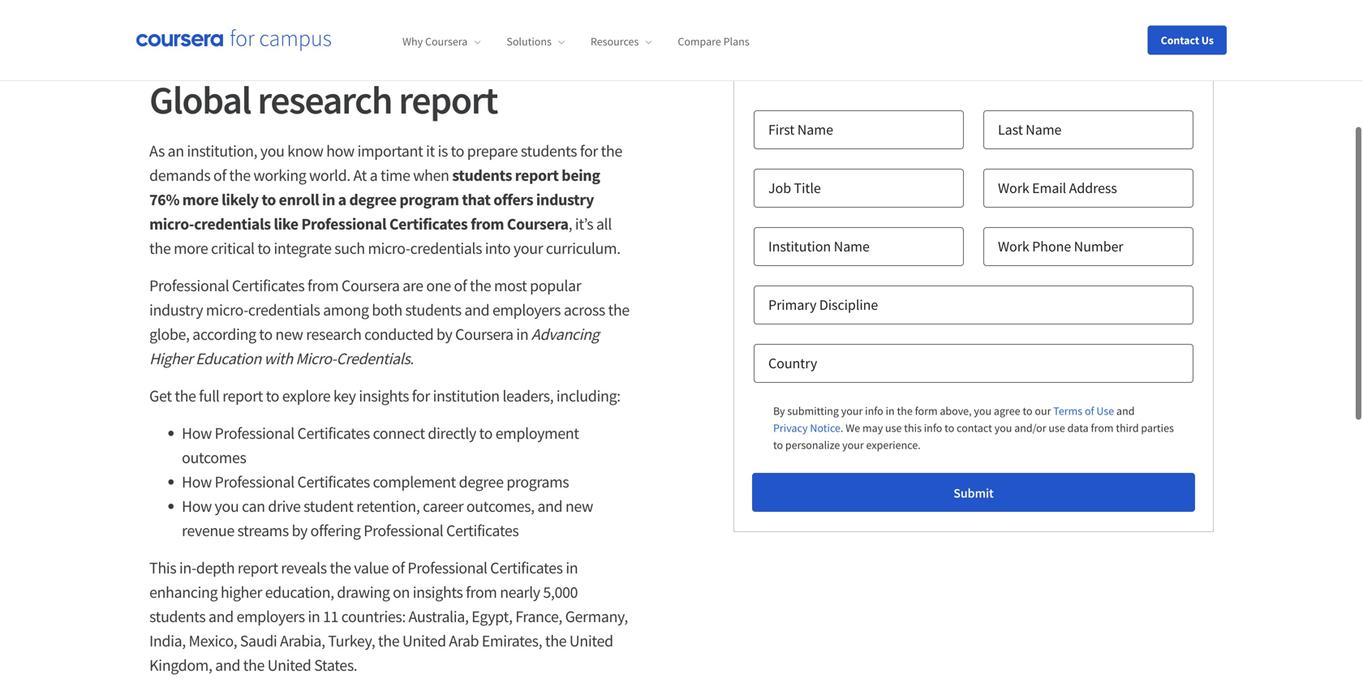 Task type: locate. For each thing, give the bounding box(es) containing it.
critical
[[211, 238, 255, 259]]

how down outcomes at the bottom left of the page
[[182, 472, 212, 492]]

employers
[[493, 300, 561, 320], [237, 607, 305, 627]]

of down institution,
[[213, 165, 226, 185]]

students down one
[[405, 300, 462, 320]]

0 vertical spatial new
[[275, 324, 303, 345]]

1 vertical spatial by
[[292, 521, 308, 541]]

you up working
[[260, 141, 285, 161]]

in up 5,000
[[566, 558, 578, 578]]

of inside as an institution, you know how important it is to prepare students for the demands of the working world. at a time when
[[213, 165, 226, 185]]

among
[[323, 300, 369, 320]]

0 horizontal spatial insights
[[359, 386, 409, 406]]

0 horizontal spatial of
[[213, 165, 226, 185]]

to down working
[[262, 190, 276, 210]]

1 vertical spatial new
[[566, 496, 593, 517]]

0 vertical spatial credentials
[[194, 214, 271, 234]]

insights down credentials
[[359, 386, 409, 406]]

1 horizontal spatial industry
[[536, 190, 594, 210]]

in down world.
[[322, 190, 335, 210]]

degree up outcomes, on the bottom left of page
[[459, 472, 504, 492]]

for down .
[[412, 386, 430, 406]]

and down into
[[465, 300, 490, 320]]

use left data
[[1049, 421, 1066, 435]]

from
[[471, 214, 504, 234], [308, 276, 339, 296], [1091, 421, 1114, 435], [466, 582, 497, 603]]

and down mexico,
[[215, 655, 240, 676]]

more inside students report being 76% more likely to enroll in a degree program that offers industry micro-credentials like professional certificates from coursera
[[182, 190, 219, 210]]

students inside students report being 76% more likely to enroll in a degree program that offers industry micro-credentials like professional certificates from coursera
[[452, 165, 512, 185]]

1 vertical spatial research
[[306, 324, 362, 345]]

1 horizontal spatial insights
[[413, 582, 463, 603]]

1 vertical spatial more
[[174, 238, 208, 259]]

education
[[196, 349, 261, 369]]

students down 'enhancing' on the bottom of the page
[[149, 607, 206, 627]]

your right into
[[514, 238, 543, 259]]

when
[[413, 165, 449, 185]]

certificates down program
[[389, 214, 468, 234]]

to inside students report being 76% more likely to enroll in a degree program that offers industry micro-credentials like professional certificates from coursera
[[262, 190, 276, 210]]

0 vertical spatial your
[[514, 238, 543, 259]]

programs
[[507, 472, 569, 492]]

from up egypt,
[[466, 582, 497, 603]]

for up being
[[580, 141, 598, 161]]

1 vertical spatial info
[[924, 421, 943, 435]]

First Name text field
[[754, 110, 964, 149]]

a right at
[[370, 165, 378, 185]]

and inside "how professional certificates connect directly to employment outcomes how professional certificates complement degree programs how you can drive student retention, career outcomes, and new revenue streams by offering professional certificates"
[[538, 496, 563, 517]]

by inside professional certificates from coursera are one of the most popular industry micro-credentials among both students and employers across the globe, according to new research conducted by coursera in
[[437, 324, 452, 345]]

coursera right why
[[425, 34, 468, 49]]

1 vertical spatial how
[[182, 472, 212, 492]]

name right "first"
[[798, 121, 834, 139]]

insights up australia,
[[413, 582, 463, 603]]

0 vertical spatial info
[[865, 404, 884, 418]]

0 horizontal spatial industry
[[149, 300, 203, 320]]

more down demands
[[182, 190, 219, 210]]

to up with
[[259, 324, 273, 345]]

united down the germany,
[[570, 631, 613, 651]]

professional
[[301, 214, 387, 234], [149, 276, 229, 296], [215, 423, 295, 444], [215, 472, 295, 492], [364, 521, 444, 541], [408, 558, 488, 578]]

degree
[[349, 190, 397, 210], [459, 472, 504, 492]]

1 vertical spatial industry
[[149, 300, 203, 320]]

0 horizontal spatial name
[[798, 121, 834, 139]]

our
[[1035, 404, 1052, 418]]

0 vertical spatial employers
[[493, 300, 561, 320]]

research
[[258, 75, 392, 124], [306, 324, 362, 345]]

as an institution, you know how important it is to prepare students for the demands of the working world. at a time when
[[149, 141, 623, 185]]

0 horizontal spatial by
[[292, 521, 308, 541]]

. we
[[841, 421, 861, 435]]

offers
[[494, 190, 533, 210]]

into
[[485, 238, 511, 259]]

5,000
[[543, 582, 578, 603]]

info down form at the right bottom
[[924, 421, 943, 435]]

world.
[[309, 165, 351, 185]]

use up experience.
[[886, 421, 902, 435]]

professional up globe,
[[149, 276, 229, 296]]

to
[[451, 141, 464, 161], [262, 190, 276, 210], [257, 238, 271, 259], [259, 324, 273, 345], [266, 386, 279, 406], [945, 421, 955, 435], [479, 423, 493, 444], [774, 438, 783, 453]]

you down agree to
[[995, 421, 1013, 435]]

2 vertical spatial how
[[182, 496, 212, 517]]

research down among on the left top of the page
[[306, 324, 362, 345]]

1 vertical spatial for
[[412, 386, 430, 406]]

professional up the can
[[215, 472, 295, 492]]

united down australia,
[[402, 631, 446, 651]]

in left 'advancing'
[[516, 324, 529, 345]]

and
[[465, 300, 490, 320], [1117, 404, 1135, 418], [538, 496, 563, 517], [209, 607, 234, 627], [215, 655, 240, 676]]

last
[[998, 121, 1023, 139]]

1 vertical spatial micro-
[[368, 238, 410, 259]]

new inside "how professional certificates connect directly to employment outcomes how professional certificates complement degree programs how you can drive student retention, career outcomes, and new revenue streams by offering professional certificates"
[[566, 496, 593, 517]]

0 horizontal spatial info
[[865, 404, 884, 418]]

2 horizontal spatial micro-
[[368, 238, 410, 259]]

a inside students report being 76% more likely to enroll in a degree program that offers industry micro-credentials like professional certificates from coursera
[[338, 190, 346, 210]]

to right critical
[[257, 238, 271, 259]]

1 vertical spatial your
[[842, 404, 863, 418]]

0 horizontal spatial for
[[412, 386, 430, 406]]

3 how from the top
[[182, 496, 212, 517]]

to inside as an institution, you know how important it is to prepare students for the demands of the working world. at a time when
[[451, 141, 464, 161]]

contact us
[[1161, 33, 1214, 47]]

employers up saudi
[[237, 607, 305, 627]]

third
[[1116, 421, 1139, 435]]

of up 'on'
[[392, 558, 405, 578]]

2 vertical spatial of
[[392, 558, 405, 578]]

work left phone
[[998, 237, 1030, 256]]

1 vertical spatial work
[[998, 237, 1030, 256]]

the inside , it's all the more critical to integrate such micro-credentials into your curriculum.
[[149, 238, 171, 259]]

use
[[886, 421, 902, 435], [1049, 421, 1066, 435]]

professional up such
[[301, 214, 387, 234]]

for
[[580, 141, 598, 161], [412, 386, 430, 406]]

coursera down "offers"
[[507, 214, 569, 234]]

micro-
[[296, 349, 336, 369]]

0 vertical spatial micro-
[[149, 214, 194, 234]]

united down arabia,
[[268, 655, 311, 676]]

0 vertical spatial a
[[370, 165, 378, 185]]

it
[[426, 141, 435, 161]]

from down use
[[1091, 421, 1114, 435]]

global
[[149, 75, 251, 124]]

name for institution name
[[834, 237, 870, 256]]

2 horizontal spatial of
[[454, 276, 467, 296]]

students inside professional certificates from coursera are one of the most popular industry micro-credentials among both students and employers across the globe, according to new research conducted by coursera in
[[405, 300, 462, 320]]

1 vertical spatial insights
[[413, 582, 463, 603]]

new up with
[[275, 324, 303, 345]]

report
[[399, 75, 498, 124], [515, 165, 559, 185], [222, 386, 263, 406], [238, 558, 278, 578]]

certificates inside professional certificates from coursera are one of the most popular industry micro-credentials among both students and employers across the globe, according to new research conducted by coursera in
[[232, 276, 305, 296]]

enhancing
[[149, 582, 218, 603]]

your up . we on the right of page
[[842, 404, 863, 418]]

to inside , it's all the more critical to integrate such micro-credentials into your curriculum.
[[257, 238, 271, 259]]

and down programs
[[538, 496, 563, 517]]

industry up globe,
[[149, 300, 203, 320]]

advancing higher education with micro-credentials
[[149, 324, 599, 369]]

1 horizontal spatial for
[[580, 141, 598, 161]]

likely
[[222, 190, 259, 210]]

0 vertical spatial work
[[998, 179, 1030, 197]]

more left critical
[[174, 238, 208, 259]]

terms of use link
[[1054, 403, 1115, 420]]

certificates down outcomes, on the bottom left of page
[[446, 521, 519, 541]]

0 vertical spatial by
[[437, 324, 452, 345]]

1 horizontal spatial a
[[370, 165, 378, 185]]

1 horizontal spatial micro-
[[206, 300, 248, 320]]

a down world.
[[338, 190, 346, 210]]

work
[[998, 179, 1030, 197], [998, 237, 1030, 256]]

1 horizontal spatial of
[[392, 558, 405, 578]]

to right 'is'
[[451, 141, 464, 161]]

insights inside this in-depth report reveals the value of professional certificates in enhancing higher education, drawing on insights from nearly 5,000 students and employers in 11 countries: australia, egypt, france, germany, india, mexico, saudi arabia, turkey, the united arab emirates, the united kingdom, and the united states.
[[413, 582, 463, 603]]

1 work from the top
[[998, 179, 1030, 197]]

globe,
[[149, 324, 190, 345]]

work left email
[[998, 179, 1030, 197]]

from up among on the left top of the page
[[308, 276, 339, 296]]

professional inside professional certificates from coursera are one of the most popular industry micro-credentials among both students and employers across the globe, according to new research conducted by coursera in
[[149, 276, 229, 296]]

as
[[149, 141, 165, 161]]

2 vertical spatial micro-
[[206, 300, 248, 320]]

0 horizontal spatial employers
[[237, 607, 305, 627]]

of inside this in-depth report reveals the value of professional certificates in enhancing higher education, drawing on insights from nearly 5,000 students and employers in 11 countries: australia, egypt, france, germany, india, mexico, saudi arabia, turkey, the united arab emirates, the united kingdom, and the united states.
[[392, 558, 405, 578]]

the up this
[[897, 404, 913, 418]]

offering
[[311, 521, 361, 541]]

at
[[353, 165, 367, 185]]

students inside this in-depth report reveals the value of professional certificates in enhancing higher education, drawing on insights from nearly 5,000 students and employers in 11 countries: australia, egypt, france, germany, india, mexico, saudi arabia, turkey, the united arab emirates, the united kingdom, and the united states.
[[149, 607, 206, 627]]

2 work from the top
[[998, 237, 1030, 256]]

students up being
[[521, 141, 577, 161]]

new inside professional certificates from coursera are one of the most popular industry micro-credentials among both students and employers across the globe, according to new research conducted by coursera in
[[275, 324, 303, 345]]

the left full
[[175, 386, 196, 406]]

more for the
[[174, 238, 208, 259]]

11
[[323, 607, 339, 627]]

you left the can
[[215, 496, 239, 517]]

0 vertical spatial insights
[[359, 386, 409, 406]]

certificates down 'key'
[[297, 423, 370, 444]]

info inside . we may use this info to contact you and/or use data from third parties to personalize your experience.
[[924, 421, 943, 435]]

to inside professional certificates from coursera are one of the most popular industry micro-credentials among both students and employers across the globe, according to new research conducted by coursera in
[[259, 324, 273, 345]]

outcomes
[[182, 448, 246, 468]]

time
[[381, 165, 410, 185]]

france,
[[516, 607, 563, 627]]

0 vertical spatial degree
[[349, 190, 397, 210]]

how up revenue
[[182, 496, 212, 517]]

1 vertical spatial a
[[338, 190, 346, 210]]

in up experience.
[[886, 404, 895, 418]]

working
[[254, 165, 306, 185]]

your inside , it's all the more critical to integrate such micro-credentials into your curriculum.
[[514, 238, 543, 259]]

0 vertical spatial for
[[580, 141, 598, 161]]

info up "may"
[[865, 404, 884, 418]]

global research report
[[149, 75, 498, 124]]

the down france,
[[545, 631, 567, 651]]

you inside as an institution, you know how important it is to prepare students for the demands of the working world. at a time when
[[260, 141, 285, 161]]

students up that
[[452, 165, 512, 185]]

0 vertical spatial more
[[182, 190, 219, 210]]

2 horizontal spatial name
[[1026, 121, 1062, 139]]

industry up ,
[[536, 190, 594, 210]]

0 horizontal spatial a
[[338, 190, 346, 210]]

2 use from the left
[[1049, 421, 1066, 435]]

on
[[393, 582, 410, 603]]

1 horizontal spatial info
[[924, 421, 943, 435]]

may
[[863, 421, 883, 435]]

1 horizontal spatial new
[[566, 496, 593, 517]]

experience.
[[867, 438, 921, 453]]

most
[[494, 276, 527, 296]]

for inside as an institution, you know how important it is to prepare students for the demands of the working world. at a time when
[[580, 141, 598, 161]]

how professional certificates connect directly to employment outcomes how professional certificates complement degree programs how you can drive student retention, career outcomes, and new revenue streams by offering professional certificates
[[182, 423, 593, 541]]

conducted
[[364, 324, 434, 345]]

and inside by submitting your info in the form above, you agree to our terms of use and privacy notice
[[1117, 404, 1135, 418]]

0 vertical spatial research
[[258, 75, 392, 124]]

report up "offers"
[[515, 165, 559, 185]]

0 horizontal spatial micro-
[[149, 214, 194, 234]]

and up third
[[1117, 404, 1135, 418]]

industry inside students report being 76% more likely to enroll in a degree program that offers industry micro-credentials like professional certificates from coursera
[[536, 190, 594, 210]]

credentials up with
[[248, 300, 320, 320]]

one
[[426, 276, 451, 296]]

being
[[562, 165, 600, 185]]

1 horizontal spatial name
[[834, 237, 870, 256]]

1 vertical spatial degree
[[459, 472, 504, 492]]

get the full report to explore key insights for institution leaders, including:
[[149, 386, 621, 406]]

report inside students report being 76% more likely to enroll in a degree program that offers industry micro-credentials like professional certificates from coursera
[[515, 165, 559, 185]]

including:
[[557, 386, 621, 406]]

prepare
[[467, 141, 518, 161]]

1 vertical spatial of
[[454, 276, 467, 296]]

report up "higher"
[[238, 558, 278, 578]]

0 horizontal spatial new
[[275, 324, 303, 345]]

students inside as an institution, you know how important it is to prepare students for the demands of the working world. at a time when
[[521, 141, 577, 161]]

Work Email Address email field
[[984, 169, 1194, 208]]

how up outcomes at the bottom left of the page
[[182, 423, 212, 444]]

you inside . we may use this info to contact you and/or use data from third parties to personalize your experience.
[[995, 421, 1013, 435]]

that
[[462, 190, 491, 210]]

76%
[[149, 190, 179, 210]]

certificates
[[389, 214, 468, 234], [232, 276, 305, 296], [297, 423, 370, 444], [297, 472, 370, 492], [446, 521, 519, 541], [490, 558, 563, 578]]

name right institution
[[834, 237, 870, 256]]

2 vertical spatial your
[[843, 438, 864, 453]]

employers down most
[[493, 300, 561, 320]]

professional up australia,
[[408, 558, 488, 578]]

1 horizontal spatial employers
[[493, 300, 561, 320]]

certificates up nearly
[[490, 558, 563, 578]]

Job Title text field
[[754, 169, 964, 208]]

personalize
[[786, 438, 840, 453]]

key
[[334, 386, 356, 406]]

compare
[[678, 34, 721, 49]]

the inside by submitting your info in the form above, you agree to our terms of use and privacy notice
[[897, 404, 913, 418]]

education,
[[265, 582, 334, 603]]

more
[[182, 190, 219, 210], [174, 238, 208, 259]]

certificates inside students report being 76% more likely to enroll in a degree program that offers industry micro-credentials like professional certificates from coursera
[[389, 214, 468, 234]]

research up how
[[258, 75, 392, 124]]

certificates down integrate
[[232, 276, 305, 296]]

the left value
[[330, 558, 351, 578]]

data
[[1068, 421, 1089, 435]]

2 vertical spatial credentials
[[248, 300, 320, 320]]

name right last
[[1026, 121, 1062, 139]]

report right full
[[222, 386, 263, 406]]

by down drive on the left bottom
[[292, 521, 308, 541]]

micro- up according
[[206, 300, 248, 320]]

micro- down 76%
[[149, 214, 194, 234]]

job
[[769, 179, 791, 197]]

united
[[402, 631, 446, 651], [570, 631, 613, 651], [268, 655, 311, 676]]

how
[[182, 423, 212, 444], [182, 472, 212, 492], [182, 496, 212, 517]]

curriculum.
[[546, 238, 621, 259]]

to right 'directly'
[[479, 423, 493, 444]]

in left 11
[[308, 607, 320, 627]]

more inside , it's all the more critical to integrate such micro-credentials into your curriculum.
[[174, 238, 208, 259]]

0 horizontal spatial degree
[[349, 190, 397, 210]]

0 vertical spatial of
[[213, 165, 226, 185]]

degree down at
[[349, 190, 397, 210]]

certificates inside this in-depth report reveals the value of professional certificates in enhancing higher education, drawing on insights from nearly 5,000 students and employers in 11 countries: australia, egypt, france, germany, india, mexico, saudi arabia, turkey, the united arab emirates, the united kingdom, and the united states.
[[490, 558, 563, 578]]

work for work email address
[[998, 179, 1030, 197]]

0 vertical spatial industry
[[536, 190, 594, 210]]

credentials inside , it's all the more critical to integrate such micro-credentials into your curriculum.
[[410, 238, 482, 259]]

from up into
[[471, 214, 504, 234]]

1 horizontal spatial by
[[437, 324, 452, 345]]

mexico,
[[189, 631, 237, 651]]

1 vertical spatial credentials
[[410, 238, 482, 259]]

the down saudi
[[243, 655, 265, 676]]

micro- right such
[[368, 238, 410, 259]]

Last Name text field
[[984, 110, 1194, 149]]

1 horizontal spatial degree
[[459, 472, 504, 492]]

by inside "how professional certificates connect directly to employment outcomes how professional certificates complement degree programs how you can drive student retention, career outcomes, and new revenue streams by offering professional certificates"
[[292, 521, 308, 541]]

your inside by submitting your info in the form above, you agree to our terms of use and privacy notice
[[842, 404, 863, 418]]

the down 76%
[[149, 238, 171, 259]]

0 vertical spatial how
[[182, 423, 212, 444]]

egypt,
[[472, 607, 513, 627]]

insights
[[359, 386, 409, 406], [413, 582, 463, 603]]

1 vertical spatial employers
[[237, 607, 305, 627]]

1 horizontal spatial use
[[1049, 421, 1066, 435]]

0 horizontal spatial use
[[886, 421, 902, 435]]

connect
[[373, 423, 425, 444]]

new down programs
[[566, 496, 593, 517]]



Task type: describe. For each thing, give the bounding box(es) containing it.
coursera down most
[[455, 324, 514, 345]]

of inside professional certificates from coursera are one of the most popular industry micro-credentials among both students and employers across the globe, according to new research conducted by coursera in
[[454, 276, 467, 296]]

retention,
[[356, 496, 420, 517]]

from inside this in-depth report reveals the value of professional certificates in enhancing higher education, drawing on insights from nearly 5,000 students and employers in 11 countries: australia, egypt, france, germany, india, mexico, saudi arabia, turkey, the united arab emirates, the united kingdom, and the united states.
[[466, 582, 497, 603]]

the up likely
[[229, 165, 251, 185]]

. we may use this info to contact you and/or use data from third parties to personalize your experience.
[[774, 421, 1174, 453]]

in inside professional certificates from coursera are one of the most popular industry micro-credentials among both students and employers across the globe, according to new research conducted by coursera in
[[516, 324, 529, 345]]

contact
[[1161, 33, 1200, 47]]

submit
[[954, 485, 994, 502]]

in inside by submitting your info in the form above, you agree to our terms of use and privacy notice
[[886, 404, 895, 418]]

institution
[[769, 237, 831, 256]]

from inside students report being 76% more likely to enroll in a degree program that offers industry micro-credentials like professional certificates from coursera
[[471, 214, 504, 234]]

submit button
[[752, 473, 1196, 512]]

the up the all
[[601, 141, 623, 161]]

parties
[[1142, 421, 1174, 435]]

credentials inside students report being 76% more likely to enroll in a degree program that offers industry micro-credentials like professional certificates from coursera
[[194, 214, 271, 234]]

program
[[400, 190, 459, 210]]

employers inside this in-depth report reveals the value of professional certificates in enhancing higher education, drawing on insights from nearly 5,000 students and employers in 11 countries: australia, egypt, france, germany, india, mexico, saudi arabia, turkey, the united arab emirates, the united kingdom, and the united states.
[[237, 607, 305, 627]]

professional up outcomes at the bottom left of the page
[[215, 423, 295, 444]]

kingdom,
[[149, 655, 212, 676]]

students report being 76% more likely to enroll in a degree program that offers industry micro-credentials like professional certificates from coursera
[[149, 165, 600, 234]]

integrate
[[274, 238, 332, 259]]

professional inside students report being 76% more likely to enroll in a degree program that offers industry micro-credentials like professional certificates from coursera
[[301, 214, 387, 234]]

title
[[794, 179, 821, 197]]

complement
[[373, 472, 456, 492]]

employers inside professional certificates from coursera are one of the most popular industry micro-credentials among both students and employers across the globe, according to new research conducted by coursera in
[[493, 300, 561, 320]]

get
[[149, 386, 172, 406]]

your inside . we may use this info to contact you and/or use data from third parties to personalize your experience.
[[843, 438, 864, 453]]

to down privacy notice
[[774, 438, 783, 453]]

by for offering
[[292, 521, 308, 541]]

address
[[1070, 179, 1118, 197]]

the right across
[[608, 300, 630, 320]]

report inside this in-depth report reveals the value of professional certificates in enhancing higher education, drawing on insights from nearly 5,000 students and employers in 11 countries: australia, egypt, france, germany, india, mexico, saudi arabia, turkey, the united arab emirates, the united kingdom, and the united states.
[[238, 558, 278, 578]]

us
[[1202, 33, 1214, 47]]

more for 76%
[[182, 190, 219, 210]]

emirates,
[[482, 631, 542, 651]]

nearly
[[500, 582, 540, 603]]

work phone number
[[998, 237, 1124, 256]]

name for last name
[[1026, 121, 1062, 139]]

privacy notice
[[774, 421, 841, 435]]

discipline
[[820, 296, 878, 314]]

higher
[[149, 349, 193, 369]]

popular
[[530, 276, 581, 296]]

institution name
[[769, 237, 870, 256]]

you inside by submitting your info in the form above, you agree to our terms of use and privacy notice
[[974, 404, 992, 418]]

important
[[358, 141, 423, 161]]

coursera for campus image
[[136, 29, 331, 51]]

a inside as an institution, you know how important it is to prepare students for the demands of the working world. at a time when
[[370, 165, 378, 185]]

primary discipline
[[769, 296, 878, 314]]

credentials
[[336, 349, 410, 369]]

degree inside students report being 76% more likely to enroll in a degree program that offers industry micro-credentials like professional certificates from coursera
[[349, 190, 397, 210]]

above,
[[940, 404, 972, 418]]

enroll
[[279, 190, 319, 210]]

.
[[410, 349, 414, 369]]

job title
[[769, 179, 821, 197]]

can
[[242, 496, 265, 517]]

to left explore
[[266, 386, 279, 406]]

work for work phone number
[[998, 237, 1030, 256]]

contact us button
[[1148, 26, 1227, 55]]

contact
[[957, 421, 993, 435]]

higher
[[221, 582, 262, 603]]

full
[[199, 386, 220, 406]]

such
[[335, 238, 365, 259]]

all
[[596, 214, 612, 234]]

reveals
[[281, 558, 327, 578]]

directly
[[428, 423, 476, 444]]

first
[[769, 121, 795, 139]]

1 horizontal spatial united
[[402, 631, 446, 651]]

an
[[168, 141, 184, 161]]

value
[[354, 558, 389, 578]]

work email address
[[998, 179, 1118, 197]]

why coursera link
[[403, 34, 481, 49]]

0 horizontal spatial united
[[268, 655, 311, 676]]

industry inside professional certificates from coursera are one of the most popular industry micro-credentials among both students and employers across the globe, according to new research conducted by coursera in
[[149, 300, 203, 320]]

phone
[[1033, 237, 1072, 256]]

why
[[403, 34, 423, 49]]

this
[[904, 421, 922, 435]]

the left most
[[470, 276, 491, 296]]

coursera inside students report being 76% more likely to enroll in a degree program that offers industry micro-credentials like professional certificates from coursera
[[507, 214, 569, 234]]

professional down the retention,
[[364, 521, 444, 541]]

micro- inside students report being 76% more likely to enroll in a degree program that offers industry micro-credentials like professional certificates from coursera
[[149, 214, 194, 234]]

from inside professional certificates from coursera are one of the most popular industry micro-credentials among both students and employers across the globe, according to new research conducted by coursera in
[[308, 276, 339, 296]]

coursera up both
[[342, 276, 400, 296]]

turkey,
[[328, 631, 375, 651]]

,
[[569, 214, 572, 234]]

and inside professional certificates from coursera are one of the most popular industry micro-credentials among both students and employers across the globe, according to new research conducted by coursera in
[[465, 300, 490, 320]]

new for and
[[566, 496, 593, 517]]

degree inside "how professional certificates connect directly to employment outcomes how professional certificates complement degree programs how you can drive student retention, career outcomes, and new revenue streams by offering professional certificates"
[[459, 472, 504, 492]]

revenue
[[182, 521, 234, 541]]

with
[[264, 349, 293, 369]]

by
[[774, 404, 785, 418]]

according
[[193, 324, 256, 345]]

country
[[769, 354, 818, 373]]

submitting
[[788, 404, 839, 418]]

compare plans
[[678, 34, 750, 49]]

Institution Name text field
[[754, 227, 964, 266]]

by submitting your info in the form above, you agree to our terms of use and privacy notice
[[774, 404, 1137, 435]]

leaders,
[[503, 386, 554, 406]]

1 use from the left
[[886, 421, 902, 435]]

resources
[[591, 34, 639, 49]]

name for first name
[[798, 121, 834, 139]]

new for to
[[275, 324, 303, 345]]

micro- inside professional certificates from coursera are one of the most popular industry micro-credentials among both students and employers across the globe, according to new research conducted by coursera in
[[206, 300, 248, 320]]

arabia,
[[280, 631, 325, 651]]

report up 'is'
[[399, 75, 498, 124]]

solutions
[[507, 34, 552, 49]]

this
[[149, 558, 176, 578]]

1 how from the top
[[182, 423, 212, 444]]

by for coursera
[[437, 324, 452, 345]]

are
[[403, 276, 423, 296]]

saudi
[[240, 631, 277, 651]]

credentials inside professional certificates from coursera are one of the most popular industry micro-credentials among both students and employers across the globe, according to new research conducted by coursera in
[[248, 300, 320, 320]]

and up mexico,
[[209, 607, 234, 627]]

professional inside this in-depth report reveals the value of professional certificates in enhancing higher education, drawing on insights from nearly 5,000 students and employers in 11 countries: australia, egypt, france, germany, india, mexico, saudi arabia, turkey, the united arab emirates, the united kingdom, and the united states.
[[408, 558, 488, 578]]

certificates up student
[[297, 472, 370, 492]]

this in-depth report reveals the value of professional certificates in enhancing higher education, drawing on insights from nearly 5,000 students and employers in 11 countries: australia, egypt, france, germany, india, mexico, saudi arabia, turkey, the united arab emirates, the united kingdom, and the united states.
[[149, 558, 628, 676]]

to down above,
[[945, 421, 955, 435]]

info inside by submitting your info in the form above, you agree to our terms of use and privacy notice
[[865, 404, 884, 418]]

outcomes,
[[467, 496, 535, 517]]

research inside professional certificates from coursera are one of the most popular industry micro-credentials among both students and employers across the globe, according to new research conducted by coursera in
[[306, 324, 362, 345]]

terms of
[[1054, 404, 1095, 418]]

you inside "how professional certificates connect directly to employment outcomes how professional certificates complement degree programs how you can drive student retention, career outcomes, and new revenue streams by offering professional certificates"
[[215, 496, 239, 517]]

use
[[1097, 404, 1115, 418]]

why coursera
[[403, 34, 468, 49]]

in inside students report being 76% more likely to enroll in a degree program that offers industry micro-credentials like professional certificates from coursera
[[322, 190, 335, 210]]

it's
[[575, 214, 594, 234]]

agree to
[[994, 404, 1033, 418]]

depth
[[196, 558, 235, 578]]

from inside . we may use this info to contact you and/or use data from third parties to personalize your experience.
[[1091, 421, 1114, 435]]

Work Phone Number telephone field
[[984, 227, 1194, 266]]

form
[[915, 404, 938, 418]]

micro- inside , it's all the more critical to integrate such micro-credentials into your curriculum.
[[368, 238, 410, 259]]

the down countries:
[[378, 631, 400, 651]]

number
[[1074, 237, 1124, 256]]

and/or
[[1015, 421, 1047, 435]]

2 how from the top
[[182, 472, 212, 492]]

institution,
[[187, 141, 257, 161]]

2 horizontal spatial united
[[570, 631, 613, 651]]

to inside "how professional certificates connect directly to employment outcomes how professional certificates complement degree programs how you can drive student retention, career outcomes, and new revenue streams by offering professional certificates"
[[479, 423, 493, 444]]



Task type: vqa. For each thing, say whether or not it's contained in the screenshot.
What do you want to learn? 'text field'
no



